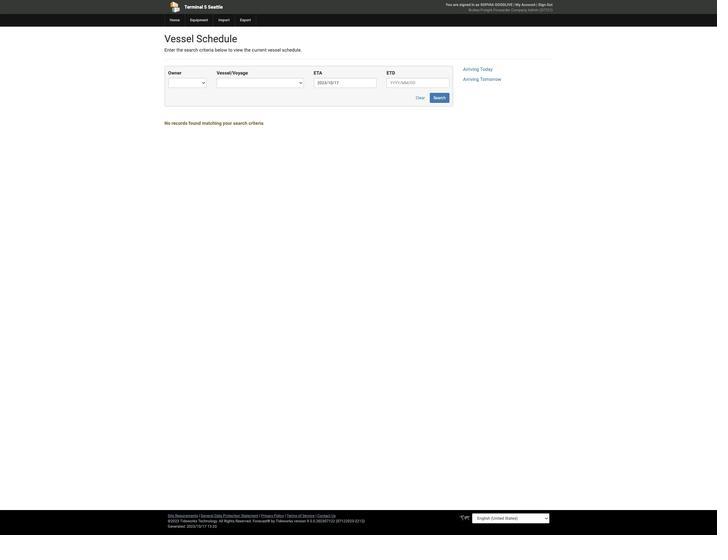 Task type: vqa. For each thing, say whether or not it's contained in the screenshot.
topmost will
no



Task type: describe. For each thing, give the bounding box(es) containing it.
version
[[294, 519, 306, 524]]

general
[[201, 514, 213, 518]]

(07122023-
[[336, 519, 355, 524]]

equipment
[[190, 18, 208, 22]]

us
[[331, 514, 336, 518]]

records
[[172, 121, 187, 126]]

requirements
[[175, 514, 198, 518]]

site requirements | general data protection statement | privacy policy | terms of service | contact us ©2023 tideworks technology. all rights reserved. forecast® by tideworks version 9.5.0.202307122 (07122023-2212) generated: 2023/10/17 13:20
[[168, 514, 365, 529]]

| left 'general'
[[199, 514, 200, 518]]

signed
[[459, 3, 471, 7]]

account
[[521, 3, 535, 7]]

reserved.
[[235, 519, 252, 524]]

general data protection statement link
[[201, 514, 258, 518]]

13:20
[[207, 525, 217, 529]]

to
[[228, 47, 232, 53]]

privacy policy link
[[261, 514, 284, 518]]

1 the from the left
[[176, 47, 183, 53]]

search inside vessel schedule enter the search criteria below to view the current vessel schedule.
[[184, 47, 198, 53]]

clear
[[416, 96, 425, 100]]

arriving for arriving today
[[463, 67, 479, 72]]

below
[[215, 47, 227, 53]]

etd
[[387, 70, 395, 76]]

goodlive
[[495, 3, 513, 7]]

home
[[170, 18, 180, 22]]

view
[[234, 47, 243, 53]]

your
[[223, 121, 232, 126]]

enter
[[164, 47, 175, 53]]

arriving today link
[[463, 67, 493, 72]]

sign out link
[[538, 3, 553, 7]]

©2023 tideworks
[[168, 519, 197, 524]]

vessel
[[268, 47, 281, 53]]

home link
[[164, 14, 185, 27]]

terminal 5 seattle link
[[164, 0, 320, 14]]

site
[[168, 514, 174, 518]]

export
[[240, 18, 251, 22]]

schedule.
[[282, 47, 302, 53]]

1 horizontal spatial search
[[233, 121, 247, 126]]

search button
[[430, 93, 449, 103]]

found
[[189, 121, 201, 126]]

eta
[[314, 70, 322, 76]]

terms
[[287, 514, 297, 518]]

equipment link
[[185, 14, 213, 27]]

my
[[515, 3, 521, 7]]

9.5.0.202307122
[[307, 519, 335, 524]]

owner
[[168, 70, 182, 76]]

generated:
[[168, 525, 186, 529]]

by
[[271, 519, 275, 524]]

| left 'my'
[[514, 3, 514, 7]]

terms of service link
[[287, 514, 315, 518]]

today
[[480, 67, 493, 72]]

1 vertical spatial criteria
[[248, 121, 263, 126]]

arriving tomorrow
[[463, 77, 501, 82]]

terminal
[[184, 4, 203, 10]]

vessel/voyage
[[217, 70, 248, 76]]



Task type: locate. For each thing, give the bounding box(es) containing it.
schedule
[[196, 33, 237, 45]]

in
[[471, 3, 475, 7]]

my account link
[[515, 3, 535, 7]]

of
[[298, 514, 302, 518]]

as
[[475, 3, 479, 7]]

1 horizontal spatial criteria
[[248, 121, 263, 126]]

out
[[547, 3, 553, 7]]

2023/10/17
[[187, 525, 207, 529]]

| up forecast®
[[259, 514, 260, 518]]

2 arriving from the top
[[463, 77, 479, 82]]

arriving for arriving tomorrow
[[463, 77, 479, 82]]

1 vertical spatial arriving
[[463, 77, 479, 82]]

criteria left 'below'
[[199, 47, 214, 53]]

arriving up arriving tomorrow
[[463, 67, 479, 72]]

(57721)
[[540, 8, 553, 12]]

5
[[204, 4, 207, 10]]

import link
[[213, 14, 235, 27]]

0 horizontal spatial criteria
[[199, 47, 214, 53]]

the right enter
[[176, 47, 183, 53]]

the right view
[[244, 47, 251, 53]]

1 arriving from the top
[[463, 67, 479, 72]]

ETD text field
[[387, 78, 449, 88]]

arriving down 'arriving today'
[[463, 77, 479, 82]]

privacy
[[261, 514, 273, 518]]

you
[[446, 3, 452, 7]]

company
[[511, 8, 527, 12]]

tomorrow
[[480, 77, 501, 82]]

2212)
[[355, 519, 365, 524]]

search
[[433, 96, 446, 100]]

terminal 5 seattle
[[184, 4, 223, 10]]

current
[[252, 47, 267, 53]]

are
[[453, 3, 458, 7]]

protection
[[223, 514, 240, 518]]

seattle
[[208, 4, 223, 10]]

forecast®
[[253, 519, 270, 524]]

sign
[[538, 3, 546, 7]]

tideworks
[[276, 519, 293, 524]]

data
[[214, 514, 222, 518]]

arriving today
[[463, 67, 493, 72]]

the
[[176, 47, 183, 53], [244, 47, 251, 53]]

criteria inside vessel schedule enter the search criteria below to view the current vessel schedule.
[[199, 47, 214, 53]]

0 vertical spatial arriving
[[463, 67, 479, 72]]

| up 9.5.0.202307122
[[316, 514, 316, 518]]

0 horizontal spatial the
[[176, 47, 183, 53]]

vessel schedule enter the search criteria below to view the current vessel schedule.
[[164, 33, 302, 53]]

no records found matching your search criteria
[[164, 121, 263, 126]]

forwarder
[[493, 8, 510, 12]]

| left sign
[[536, 3, 537, 7]]

broker/freight
[[469, 8, 492, 12]]

sophia
[[480, 3, 494, 7]]

0 vertical spatial criteria
[[199, 47, 214, 53]]

|
[[514, 3, 514, 7], [536, 3, 537, 7], [199, 514, 200, 518], [259, 514, 260, 518], [285, 514, 286, 518], [316, 514, 316, 518]]

arriving
[[463, 67, 479, 72], [463, 77, 479, 82]]

1 horizontal spatial the
[[244, 47, 251, 53]]

statement
[[241, 514, 258, 518]]

clear button
[[412, 93, 429, 103]]

search
[[184, 47, 198, 53], [233, 121, 247, 126]]

criteria right your on the top
[[248, 121, 263, 126]]

rights
[[224, 519, 235, 524]]

you are signed in as sophia goodlive | my account | sign out broker/freight forwarder company admin (57721)
[[446, 3, 553, 12]]

all
[[219, 519, 223, 524]]

service
[[302, 514, 315, 518]]

2 the from the left
[[244, 47, 251, 53]]

| up tideworks
[[285, 514, 286, 518]]

policy
[[274, 514, 284, 518]]

contact us link
[[317, 514, 336, 518]]

admin
[[528, 8, 539, 12]]

0 vertical spatial search
[[184, 47, 198, 53]]

contact
[[317, 514, 330, 518]]

import
[[218, 18, 230, 22]]

site requirements link
[[168, 514, 198, 518]]

ETA text field
[[314, 78, 377, 88]]

1 vertical spatial search
[[233, 121, 247, 126]]

technology.
[[198, 519, 218, 524]]

export link
[[235, 14, 256, 27]]

search down vessel
[[184, 47, 198, 53]]

criteria
[[199, 47, 214, 53], [248, 121, 263, 126]]

vessel
[[164, 33, 194, 45]]

arriving tomorrow link
[[463, 77, 501, 82]]

0 horizontal spatial search
[[184, 47, 198, 53]]

matching
[[202, 121, 222, 126]]

no
[[164, 121, 170, 126]]

search right your on the top
[[233, 121, 247, 126]]



